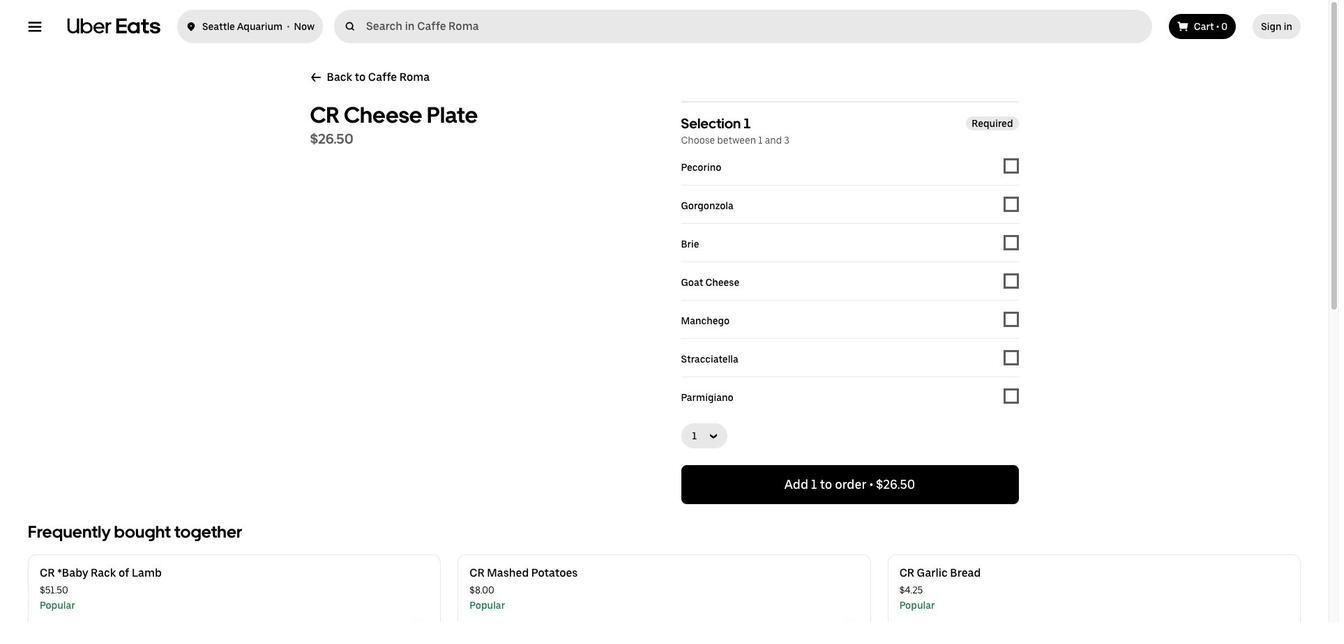 Task type: locate. For each thing, give the bounding box(es) containing it.
go back image
[[310, 72, 321, 83]]

Search in Caffe Roma text field
[[366, 19, 1147, 33]]

main navigation menu image
[[28, 20, 42, 33]]



Task type: vqa. For each thing, say whether or not it's contained in the screenshot.
the Go back icon
yes



Task type: describe. For each thing, give the bounding box(es) containing it.
deliver to image
[[186, 18, 197, 35]]

uber eats home image
[[67, 18, 160, 35]]



